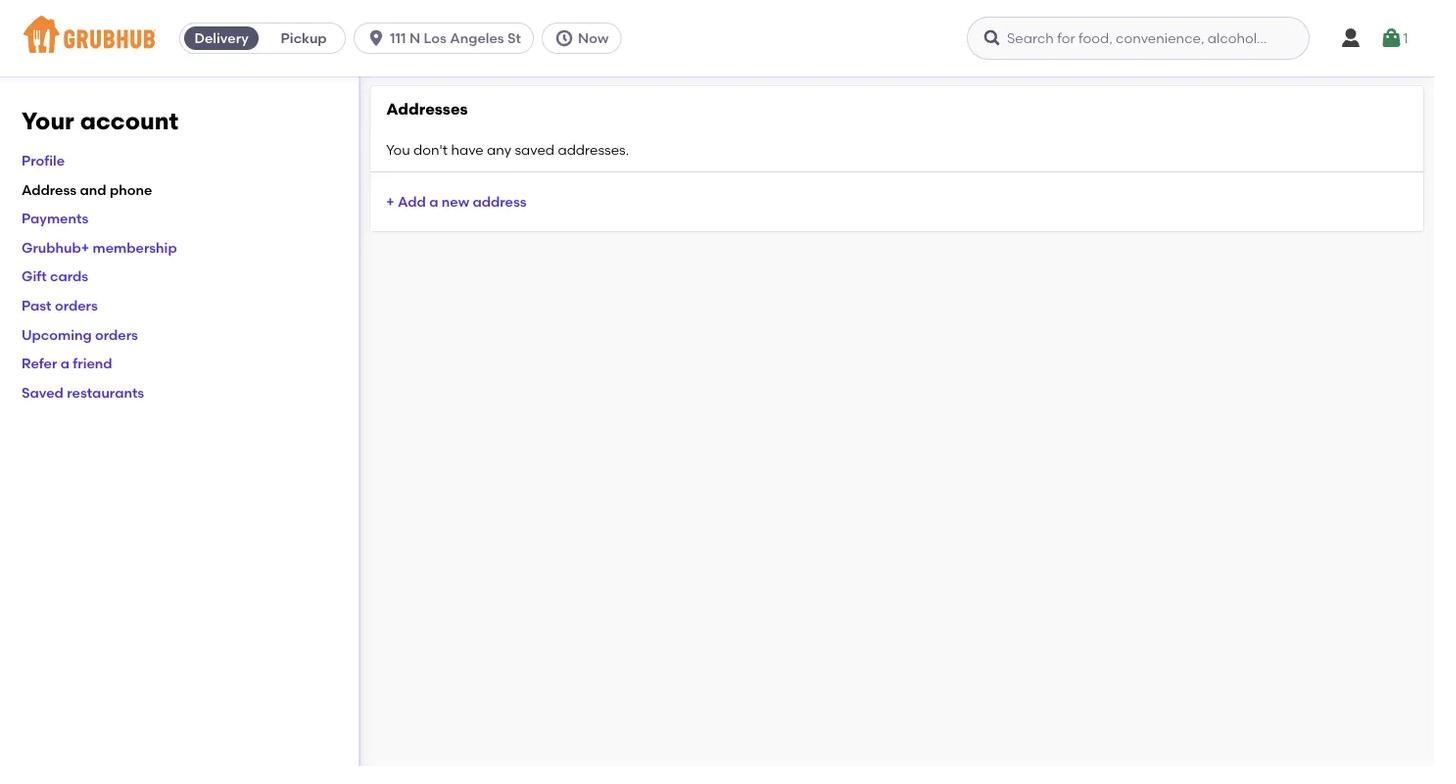 Task type: describe. For each thing, give the bounding box(es) containing it.
past orders
[[22, 297, 98, 314]]

addresses
[[386, 99, 468, 119]]

saved restaurants
[[22, 384, 144, 401]]

1 button
[[1380, 21, 1409, 56]]

Search for food, convenience, alcohol... search field
[[967, 17, 1310, 60]]

grubhub+ membership
[[22, 239, 177, 256]]

you
[[386, 141, 410, 158]]

saved restaurants link
[[22, 384, 144, 401]]

delivery button
[[180, 23, 263, 54]]

refer a friend link
[[22, 355, 112, 372]]

your account
[[22, 107, 178, 135]]

payments link
[[22, 210, 88, 227]]

saved
[[22, 384, 64, 401]]

los
[[424, 30, 447, 47]]

grubhub+ membership link
[[22, 239, 177, 256]]

delivery
[[194, 30, 249, 47]]

you don't have any saved addresses.
[[386, 141, 629, 158]]

n
[[410, 30, 420, 47]]

grubhub+
[[22, 239, 89, 256]]

gift cards
[[22, 268, 88, 285]]

cards
[[50, 268, 88, 285]]

111 n los angeles st button
[[354, 23, 542, 54]]

and
[[80, 181, 106, 198]]

address
[[473, 193, 527, 210]]

a inside button
[[429, 193, 438, 210]]

refer
[[22, 355, 57, 372]]

pickup
[[281, 30, 327, 47]]

addresses.
[[558, 141, 629, 158]]

phone
[[110, 181, 152, 198]]

now button
[[542, 23, 629, 54]]

upcoming orders
[[22, 326, 138, 343]]

st
[[508, 30, 521, 47]]

payments
[[22, 210, 88, 227]]

1
[[1404, 30, 1409, 46]]

svg image inside 1 button
[[1380, 26, 1404, 50]]



Task type: locate. For each thing, give the bounding box(es) containing it.
svg image inside now button
[[555, 28, 574, 48]]

1 horizontal spatial a
[[429, 193, 438, 210]]

address
[[22, 181, 77, 198]]

main navigation navigation
[[0, 0, 1435, 76]]

your
[[22, 107, 74, 135]]

orders up friend
[[95, 326, 138, 343]]

angeles
[[450, 30, 504, 47]]

0 vertical spatial a
[[429, 193, 438, 210]]

past
[[22, 297, 52, 314]]

2 horizontal spatial svg image
[[1380, 26, 1404, 50]]

gift cards link
[[22, 268, 88, 285]]

+ add a new address
[[386, 193, 527, 210]]

svg image left now
[[555, 28, 574, 48]]

1 vertical spatial a
[[60, 355, 70, 372]]

svg image for 111 n los angeles st
[[367, 28, 386, 48]]

now
[[578, 30, 609, 47]]

upcoming
[[22, 326, 92, 343]]

111 n los angeles st
[[390, 30, 521, 47]]

1 horizontal spatial svg image
[[1339, 26, 1363, 50]]

0 horizontal spatial svg image
[[983, 28, 1002, 48]]

new
[[442, 193, 469, 210]]

upcoming orders link
[[22, 326, 138, 343]]

orders for past orders
[[55, 297, 98, 314]]

svg image left 111
[[367, 28, 386, 48]]

+
[[386, 193, 395, 210]]

pickup button
[[263, 23, 345, 54]]

past orders link
[[22, 297, 98, 314]]

profile
[[22, 152, 65, 169]]

orders for upcoming orders
[[95, 326, 138, 343]]

refer a friend
[[22, 355, 112, 372]]

orders
[[55, 297, 98, 314], [95, 326, 138, 343]]

0 horizontal spatial a
[[60, 355, 70, 372]]

2 svg image from the left
[[555, 28, 574, 48]]

0 vertical spatial orders
[[55, 297, 98, 314]]

svg image
[[367, 28, 386, 48], [555, 28, 574, 48]]

+ add a new address button
[[386, 184, 527, 219]]

account
[[80, 107, 178, 135]]

1 horizontal spatial svg image
[[555, 28, 574, 48]]

a right refer
[[60, 355, 70, 372]]

orders up the upcoming orders link
[[55, 297, 98, 314]]

svg image
[[1339, 26, 1363, 50], [1380, 26, 1404, 50], [983, 28, 1002, 48]]

a left new
[[429, 193, 438, 210]]

1 svg image from the left
[[367, 28, 386, 48]]

membership
[[93, 239, 177, 256]]

0 horizontal spatial svg image
[[367, 28, 386, 48]]

friend
[[73, 355, 112, 372]]

address and phone
[[22, 181, 152, 198]]

profile link
[[22, 152, 65, 169]]

a
[[429, 193, 438, 210], [60, 355, 70, 372]]

restaurants
[[67, 384, 144, 401]]

add
[[398, 193, 426, 210]]

have
[[451, 141, 484, 158]]

any
[[487, 141, 512, 158]]

saved
[[515, 141, 555, 158]]

1 vertical spatial orders
[[95, 326, 138, 343]]

svg image inside the 111 n los angeles st button
[[367, 28, 386, 48]]

address and phone link
[[22, 181, 152, 198]]

111
[[390, 30, 406, 47]]

don't
[[414, 141, 448, 158]]

gift
[[22, 268, 47, 285]]

svg image for now
[[555, 28, 574, 48]]



Task type: vqa. For each thing, say whether or not it's contained in the screenshot.
$1.99
no



